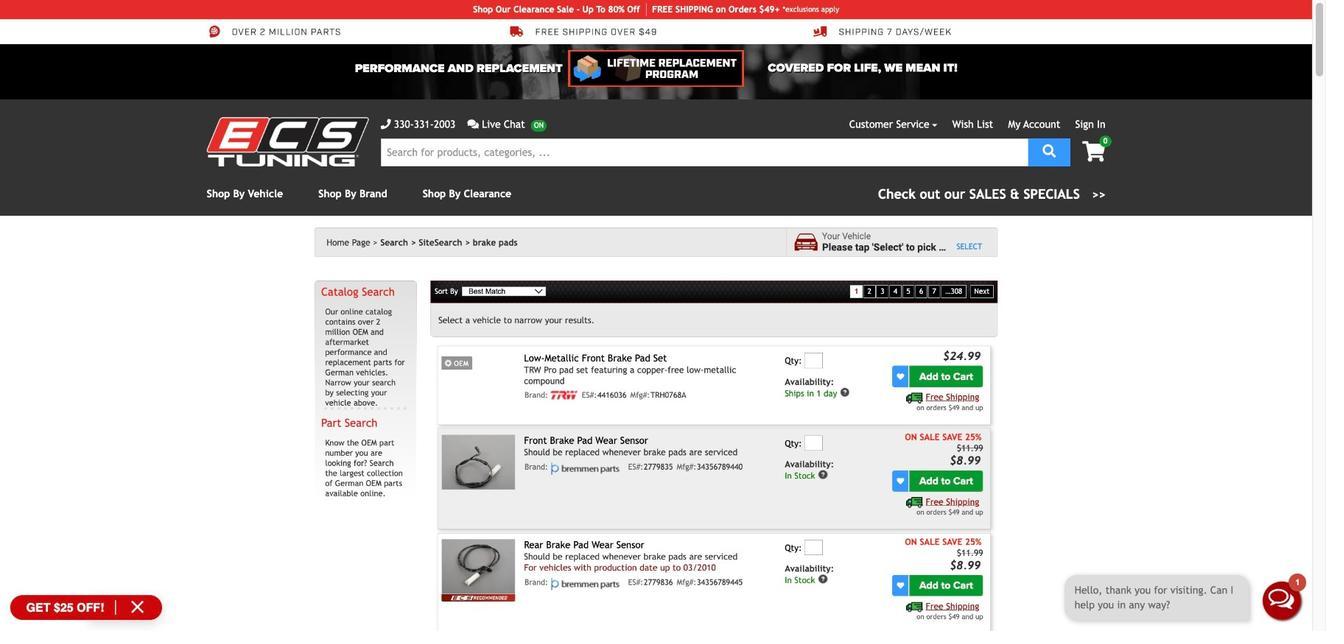 Task type: vqa. For each thing, say whether or not it's contained in the screenshot.
phone "icon"
yes



Task type: describe. For each thing, give the bounding box(es) containing it.
search image
[[1043, 145, 1056, 159]]



Task type: locate. For each thing, give the bounding box(es) containing it.
phone image
[[381, 119, 391, 130]]

Search text field
[[381, 139, 1028, 167]]

comments image
[[468, 119, 479, 130]]



